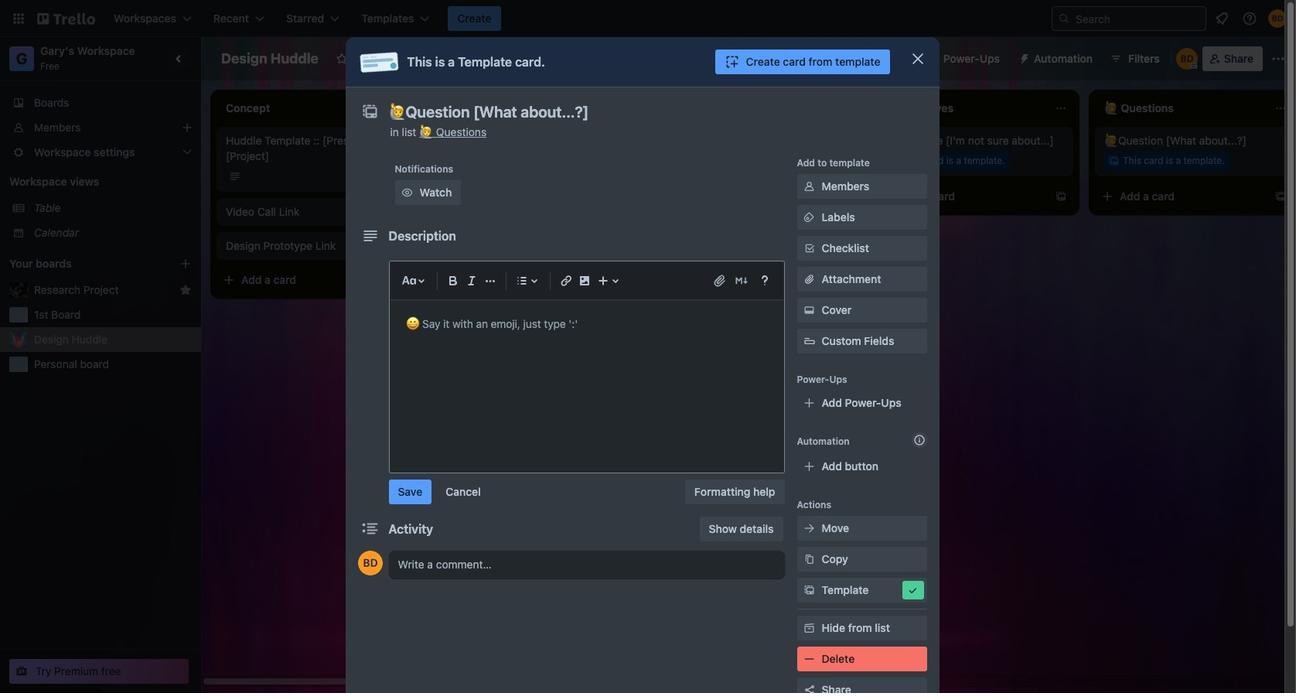 Task type: vqa. For each thing, say whether or not it's contained in the screenshot.
Create from template… image
yes



Task type: describe. For each thing, give the bounding box(es) containing it.
3 sm image from the top
[[802, 651, 817, 667]]

star or unstar board image
[[336, 53, 348, 65]]

italic ⌘i image
[[462, 272, 481, 290]]

0 notifications image
[[1213, 9, 1232, 28]]

open information menu image
[[1243, 11, 1258, 26]]

primary element
[[0, 0, 1297, 37]]

1 create from template… image from the left
[[836, 190, 848, 203]]

1 horizontal spatial barb dwyer (barbdwyer3) image
[[1269, 9, 1287, 28]]

1 sm image from the top
[[802, 303, 817, 318]]

open help dialog image
[[756, 272, 774, 290]]

show menu image
[[1271, 51, 1287, 67]]

lists image
[[513, 272, 531, 290]]

Write a comment text field
[[389, 551, 785, 579]]

Board name text field
[[214, 46, 326, 71]]

text formatting group
[[444, 272, 499, 290]]

close dialog image
[[909, 50, 927, 68]]

text styles image
[[400, 272, 418, 290]]

1 horizontal spatial create from template… image
[[616, 271, 628, 283]]

Main content area, start typing to enter text. text field
[[406, 315, 768, 333]]

starred icon image
[[180, 284, 192, 296]]

link ⌘k image
[[557, 272, 575, 290]]

barb dwyer (barbdwyer3) image
[[1177, 48, 1198, 70]]

editor toolbar
[[397, 268, 777, 293]]



Task type: locate. For each thing, give the bounding box(es) containing it.
0 horizontal spatial create from template… image
[[836, 190, 848, 203]]

image image
[[575, 272, 594, 290]]

your boards with 4 items element
[[9, 255, 156, 273]]

bold ⌘b image
[[444, 272, 462, 290]]

2 vertical spatial sm image
[[802, 651, 817, 667]]

1 horizontal spatial create from template… image
[[1055, 190, 1068, 203]]

1 vertical spatial barb dwyer (barbdwyer3) image
[[358, 551, 383, 576]]

sm image
[[1013, 46, 1034, 68], [802, 179, 817, 194], [400, 185, 415, 200], [802, 210, 817, 225], [802, 521, 817, 536], [802, 552, 817, 567], [802, 583, 817, 598], [906, 583, 921, 598]]

create from template… image
[[836, 190, 848, 203], [1055, 190, 1068, 203]]

0 vertical spatial barb dwyer (barbdwyer3) image
[[1269, 9, 1287, 28]]

2 horizontal spatial create from template… image
[[1275, 190, 1287, 203]]

attach and insert link image
[[712, 273, 728, 289]]

2 create from template… image from the left
[[1055, 190, 1068, 203]]

2 sm image from the top
[[802, 621, 817, 636]]

Search field
[[1071, 8, 1206, 29]]

search image
[[1058, 12, 1071, 25]]

create from template… image
[[1275, 190, 1287, 203], [616, 271, 628, 283], [396, 274, 409, 286]]

barb dwyer (barbdwyer3) image
[[1269, 9, 1287, 28], [358, 551, 383, 576]]

0 vertical spatial sm image
[[802, 303, 817, 318]]

view markdown image
[[734, 273, 749, 289]]

0 horizontal spatial barb dwyer (barbdwyer3) image
[[358, 551, 383, 576]]

sm image
[[802, 303, 817, 318], [802, 621, 817, 636], [802, 651, 817, 667]]

more formatting image
[[481, 272, 499, 290]]

1 vertical spatial sm image
[[802, 621, 817, 636]]

None text field
[[381, 98, 892, 126]]

0 horizontal spatial create from template… image
[[396, 274, 409, 286]]

add board image
[[180, 258, 192, 270]]



